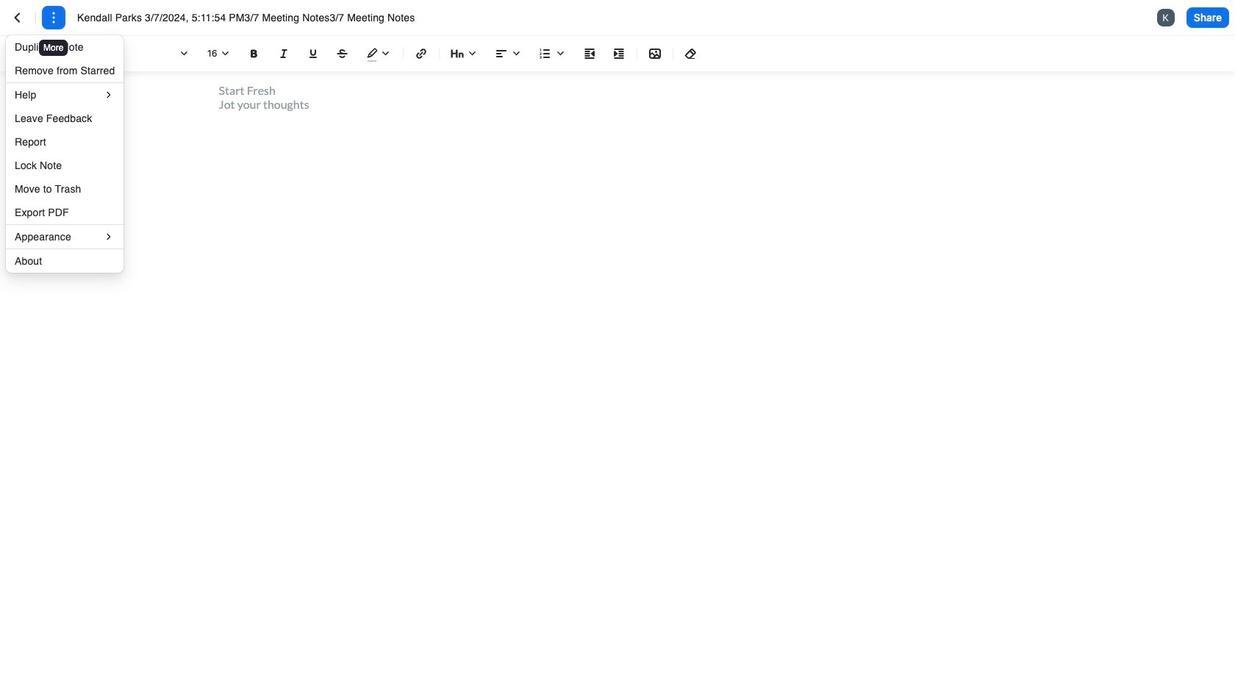Task type: vqa. For each thing, say whether or not it's contained in the screenshot.
"invoice."
no



Task type: locate. For each thing, give the bounding box(es) containing it.
9 menu item from the top
[[6, 249, 124, 273]]

6 menu item from the top
[[6, 177, 124, 201]]

4 menu item from the top
[[6, 130, 124, 154]]

tooltip
[[38, 29, 69, 57]]

menu item
[[6, 35, 124, 59], [6, 59, 124, 82], [6, 83, 124, 107], [6, 130, 124, 154], [6, 154, 124, 177], [6, 177, 124, 201], [6, 201, 124, 224], [6, 225, 124, 249], [6, 249, 124, 273]]

2 menu item from the top
[[6, 59, 124, 82]]

insert image image
[[647, 45, 664, 63]]

menu
[[6, 35, 124, 273]]

increase indent image
[[611, 45, 628, 63]]

more image
[[45, 9, 63, 26]]

font, menu button, lato image
[[175, 45, 193, 63]]

None text field
[[77, 10, 442, 25]]

all notes image
[[9, 9, 26, 26]]

underline image
[[305, 45, 322, 63]]



Task type: describe. For each thing, give the bounding box(es) containing it.
italic image
[[275, 45, 293, 63]]

strikethrough image
[[334, 45, 352, 63]]

clear style image
[[683, 45, 700, 63]]

kendall parks image
[[1158, 9, 1175, 26]]

8 menu item from the top
[[6, 225, 124, 249]]

3 menu item from the top
[[6, 83, 124, 107]]

link image
[[413, 45, 430, 63]]

1 menu item from the top
[[6, 35, 124, 59]]

7 menu item from the top
[[6, 201, 124, 224]]

bold image
[[246, 45, 263, 63]]

decrease indent image
[[581, 45, 599, 63]]

5 menu item from the top
[[6, 154, 124, 177]]



